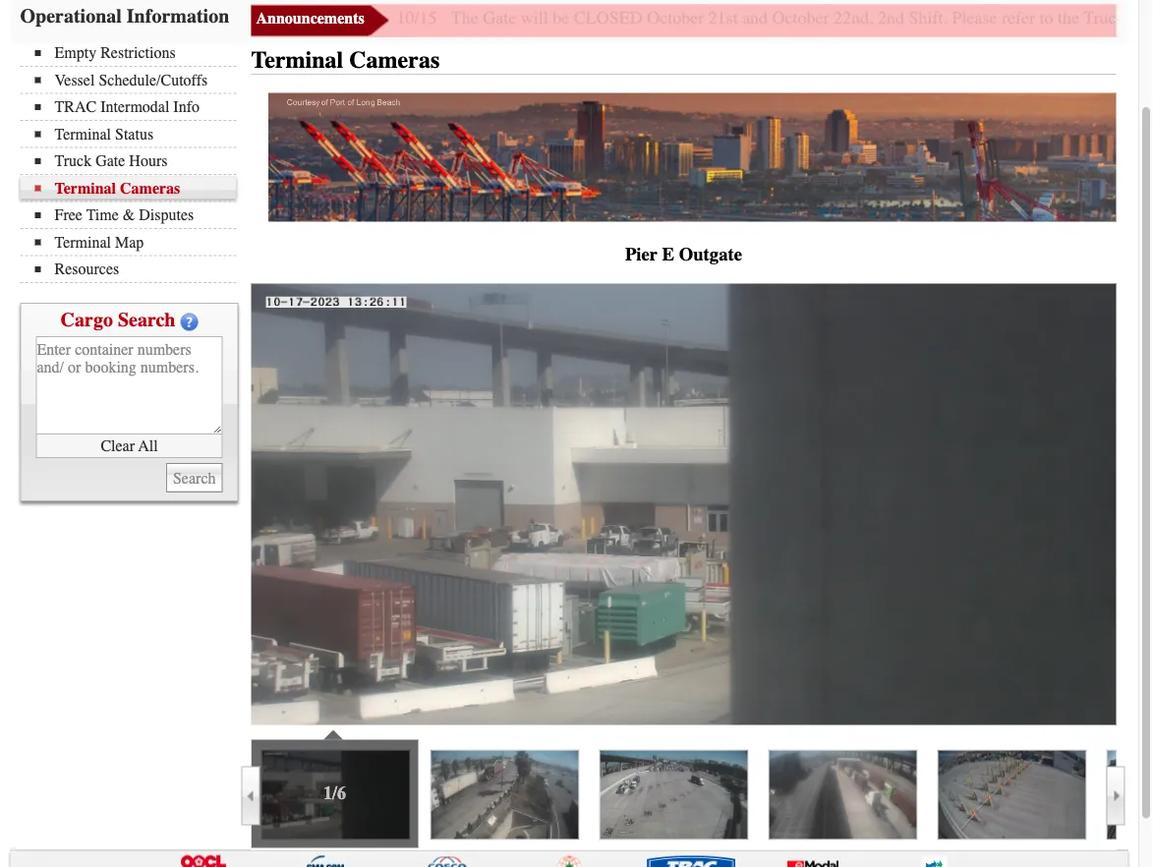 Task type: vqa. For each thing, say whether or not it's contained in the screenshot.
45Hq
no



Task type: locate. For each thing, give the bounding box(es) containing it.
1 horizontal spatial gate
[[483, 8, 516, 29]]

closed
[[574, 8, 643, 29]]

the
[[451, 8, 478, 29]]

cameras down 10/15
[[349, 47, 440, 74]]

1 vertical spatial cameras
[[120, 179, 180, 198]]

1 october from the left
[[647, 8, 704, 29]]

0 horizontal spatial gate
[[95, 152, 125, 171]]

search
[[118, 309, 175, 332]]

gate
[[483, 8, 516, 29], [95, 152, 125, 171]]

cameras
[[349, 47, 440, 74], [120, 179, 180, 198]]

0 vertical spatial cameras
[[349, 47, 440, 74]]

will
[[521, 8, 548, 29]]

1 vertical spatial truck
[[55, 152, 92, 171]]

and
[[742, 8, 768, 29]]

october left 21st
[[647, 8, 704, 29]]

cargo
[[61, 309, 113, 332]]

1/6
[[323, 784, 346, 804]]

cameras inside empty restrictions vessel schedule/cutoffs trac intermodal info terminal status truck gate hours terminal cameras free time & disputes terminal map resources
[[120, 179, 180, 198]]

0 vertical spatial gate
[[483, 8, 516, 29]]

menu bar
[[20, 42, 246, 284]]

gate down status
[[95, 152, 125, 171]]

please
[[952, 8, 997, 29]]

0 horizontal spatial cameras
[[120, 179, 180, 198]]

&
[[123, 206, 135, 225]]

free
[[55, 206, 83, 225]]

menu bar containing empty restrictions
[[20, 42, 246, 284]]

refer
[[1002, 8, 1035, 29]]

cameras down 'hours'
[[120, 179, 180, 198]]

truck down "trac" on the top
[[55, 152, 92, 171]]

21st
[[708, 8, 738, 29]]

terminal cameras
[[251, 47, 440, 74]]

empty restrictions link
[[35, 44, 236, 62]]

terminal up resources
[[55, 233, 111, 252]]

cargo search
[[61, 309, 175, 332]]

10/15
[[397, 8, 437, 29]]

1 horizontal spatial october
[[772, 8, 829, 29]]

terminal status link
[[35, 125, 236, 144]]

gate right the
[[483, 8, 516, 29]]

1 vertical spatial gate
[[95, 152, 125, 171]]

vessel schedule/cutoffs link
[[35, 71, 236, 89]]

0 horizontal spatial october
[[647, 8, 704, 29]]

operational
[[20, 5, 122, 28]]

1 horizontal spatial truck
[[1084, 8, 1125, 29]]

restrictions
[[100, 44, 176, 62]]

october
[[647, 8, 704, 29], [772, 8, 829, 29]]

0 horizontal spatial truck
[[55, 152, 92, 171]]

10/15 the gate will be closed october 21st and october 22nd, 2nd shift. please refer to the truck gat
[[397, 8, 1153, 29]]

clear all button
[[36, 435, 223, 459]]

october right the and
[[772, 8, 829, 29]]

None submit
[[166, 463, 223, 493]]

information
[[127, 5, 229, 28]]

to
[[1040, 8, 1053, 29]]

0 vertical spatial truck
[[1084, 8, 1125, 29]]

empty
[[55, 44, 96, 62]]

free time & disputes link
[[35, 206, 236, 225]]

pier e outgate
[[625, 244, 742, 266]]

schedule/cutoffs
[[99, 71, 208, 89]]

the
[[1058, 8, 1079, 29]]

2nd
[[878, 8, 904, 29]]

truck right the
[[1084, 8, 1125, 29]]

terminal down announcements
[[251, 47, 343, 74]]

terminal
[[251, 47, 343, 74], [55, 125, 111, 144], [55, 179, 116, 198], [55, 233, 111, 252]]

truck
[[1084, 8, 1125, 29], [55, 152, 92, 171]]

status
[[115, 125, 153, 144]]

hours
[[129, 152, 168, 171]]

intermodal
[[100, 98, 169, 116]]



Task type: describe. For each thing, give the bounding box(es) containing it.
time
[[86, 206, 119, 225]]

be
[[553, 8, 569, 29]]

terminal down "trac" on the top
[[55, 125, 111, 144]]

truck inside empty restrictions vessel schedule/cutoffs trac intermodal info terminal status truck gate hours terminal cameras free time & disputes terminal map resources
[[55, 152, 92, 171]]

truck gate hours link
[[35, 152, 236, 171]]

all
[[138, 437, 158, 455]]

disputes
[[139, 206, 194, 225]]

resources link
[[35, 260, 236, 279]]

shift.
[[909, 8, 948, 29]]

gat
[[1130, 8, 1153, 29]]

map
[[115, 233, 144, 252]]

gate inside empty restrictions vessel schedule/cutoffs trac intermodal info terminal status truck gate hours terminal cameras free time & disputes terminal map resources
[[95, 152, 125, 171]]

empty restrictions vessel schedule/cutoffs trac intermodal info terminal status truck gate hours terminal cameras free time & disputes terminal map resources
[[55, 44, 208, 279]]

trac
[[55, 98, 97, 116]]

terminal cameras link
[[35, 179, 236, 198]]

Enter container numbers and/ or booking numbers.  text field
[[36, 337, 223, 435]]

1 horizontal spatial cameras
[[349, 47, 440, 74]]

outgate
[[679, 244, 742, 266]]

resources
[[55, 260, 119, 279]]

e
[[662, 244, 674, 266]]

pier
[[625, 244, 658, 266]]

clear all
[[101, 437, 158, 455]]

trac intermodal info link
[[35, 98, 236, 116]]

terminal up free
[[55, 179, 116, 198]]

operational information
[[20, 5, 229, 28]]

clear
[[101, 437, 135, 455]]

info
[[173, 98, 200, 116]]

22nd,
[[834, 8, 873, 29]]

announcements
[[256, 10, 364, 28]]

terminal map link
[[35, 233, 236, 252]]

2 october from the left
[[772, 8, 829, 29]]

vessel
[[55, 71, 95, 89]]



